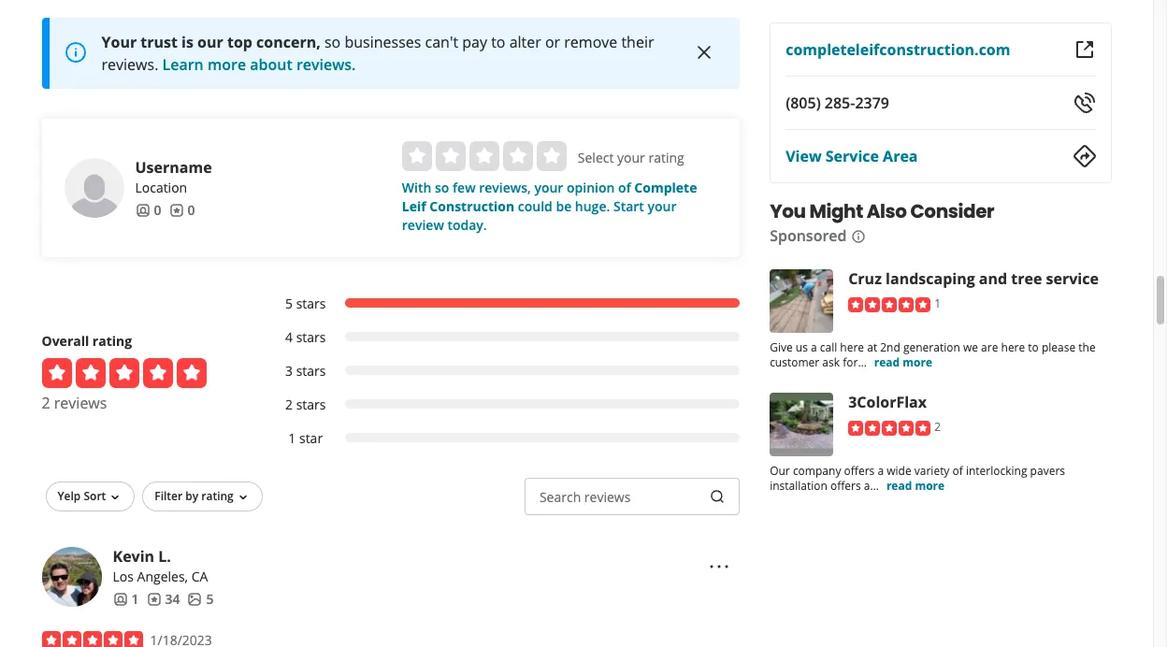 Task type: locate. For each thing, give the bounding box(es) containing it.
1 horizontal spatial 0
[[188, 201, 195, 219]]

stars up 4 stars
[[296, 295, 326, 313]]

offers left a…
[[831, 478, 861, 494]]

opinion
[[567, 179, 615, 197]]

0 left 16 review v2 icon
[[154, 201, 161, 219]]

16 chevron down v2 image
[[108, 490, 123, 505]]

us
[[796, 340, 808, 355]]

might
[[810, 198, 863, 225]]

3
[[285, 362, 293, 380]]

to right pay
[[491, 32, 506, 52]]

5 star rating image down photo of kevin l.
[[42, 632, 143, 647]]

select your rating
[[578, 149, 684, 167]]

0 vertical spatial of
[[618, 179, 631, 197]]

0 vertical spatial read
[[874, 355, 900, 370]]

  text field
[[525, 478, 740, 516]]

username
[[135, 157, 212, 178]]

5 inside filter reviews by 5 stars rating element
[[285, 295, 293, 313]]

1 horizontal spatial to
[[1028, 340, 1039, 355]]

wide
[[887, 463, 912, 479]]

16 friends v2 image down location
[[135, 203, 150, 218]]

reviews down overall rating
[[54, 393, 107, 414]]

rating inside dropdown button
[[201, 488, 234, 504]]

0 vertical spatial friends element
[[135, 201, 161, 220]]

photos element
[[188, 590, 214, 609]]

consider
[[911, 198, 995, 225]]

1 horizontal spatial so
[[435, 179, 449, 197]]

reviews. down the concern, in the top left of the page
[[296, 54, 356, 75]]

at
[[867, 340, 878, 355]]

their
[[622, 32, 654, 52]]

more
[[208, 54, 246, 75], [903, 355, 933, 370], [915, 478, 945, 494]]

None radio
[[469, 141, 499, 171], [503, 141, 533, 171], [469, 141, 499, 171], [503, 141, 533, 171]]

more for 3colorflax
[[915, 478, 945, 494]]

(805) 285-2379
[[786, 93, 890, 113]]

concern,
[[256, 32, 321, 52]]

rating for select your rating
[[649, 149, 684, 167]]

5 star rating image down 3colorflax link
[[849, 421, 931, 436]]

16 friends v2 image
[[135, 203, 150, 218], [113, 592, 128, 607]]

rating right overall
[[92, 332, 132, 350]]

and
[[979, 268, 1008, 289]]

your for of
[[535, 179, 564, 197]]

0 vertical spatial a
[[811, 340, 817, 355]]

with
[[402, 179, 432, 197]]

your inside could be huge. start your review today.
[[648, 197, 677, 215]]

1 vertical spatial friends element
[[113, 590, 139, 609]]

stars for 5 stars
[[296, 295, 326, 313]]

stars up star
[[296, 396, 326, 414]]

reviews,
[[479, 179, 531, 197]]

1 horizontal spatial 1
[[288, 429, 296, 447]]

0 horizontal spatial 16 friends v2 image
[[113, 592, 128, 607]]

yelp sort
[[58, 488, 106, 504]]

of inside our company offers a wide variety of interlocking pavers installation offers a…
[[953, 463, 963, 479]]

0 vertical spatial read more
[[874, 355, 933, 370]]

0 horizontal spatial reviews
[[54, 393, 107, 414]]

kevin
[[113, 546, 154, 567]]

1 vertical spatial of
[[953, 463, 963, 479]]

reviews right search
[[585, 488, 631, 506]]

0 vertical spatial reviews
[[54, 393, 107, 414]]

read for 3colorflax
[[887, 478, 912, 494]]

0 horizontal spatial here
[[840, 340, 864, 355]]

today.
[[448, 216, 487, 234]]

1 horizontal spatial 5
[[285, 295, 293, 313]]

could
[[518, 197, 553, 215]]

of right variety
[[953, 463, 963, 479]]

more inside info alert
[[208, 54, 246, 75]]

16 review v2 image
[[169, 203, 184, 218]]

your right select
[[617, 149, 645, 167]]

filter by rating button
[[142, 482, 263, 512]]

1 stars from the top
[[296, 295, 326, 313]]

read right for…
[[874, 355, 900, 370]]

friends element for kevin
[[113, 590, 139, 609]]

reviews. inside so businesses can't pay to alter or remove their reviews.
[[101, 54, 158, 75]]

give us a call here at 2nd generation we are here to please the customer ask for…
[[770, 340, 1096, 370]]

5 for 5 stars
[[285, 295, 293, 313]]

0 vertical spatial 16 friends v2 image
[[135, 203, 150, 218]]

1 vertical spatial 5
[[206, 590, 214, 608]]

1 horizontal spatial of
[[953, 463, 963, 479]]

0 vertical spatial more
[[208, 54, 246, 75]]

2 horizontal spatial your
[[648, 197, 677, 215]]

reviews element for l.
[[146, 590, 180, 609]]

for…
[[843, 355, 867, 370]]

a left wide
[[878, 463, 884, 479]]

our company offers a wide variety of interlocking pavers installation offers a…
[[770, 463, 1066, 494]]

0 horizontal spatial to
[[491, 32, 506, 52]]

2 vertical spatial your
[[648, 197, 677, 215]]

2 horizontal spatial 2
[[935, 419, 941, 435]]

1 vertical spatial reviews
[[585, 488, 631, 506]]

stars right 4
[[296, 328, 326, 346]]

5 star rating image down cruz
[[849, 297, 931, 312]]

to
[[491, 32, 506, 52], [1028, 340, 1039, 355]]

1 inside friends "element"
[[131, 590, 139, 608]]

1 horizontal spatial rating
[[201, 488, 234, 504]]

top
[[227, 32, 253, 52]]

2 vertical spatial 1
[[131, 590, 139, 608]]

friends element containing 0
[[135, 201, 161, 220]]

5 for 5
[[206, 590, 214, 608]]

5 up 4
[[285, 295, 293, 313]]

1 horizontal spatial your
[[617, 149, 645, 167]]

friends element down los
[[113, 590, 139, 609]]

stars right 3
[[296, 362, 326, 380]]

None radio
[[402, 141, 432, 171], [436, 141, 466, 171], [537, 141, 567, 171], [402, 141, 432, 171], [436, 141, 466, 171], [537, 141, 567, 171]]

4
[[285, 328, 293, 346]]

1 vertical spatial more
[[903, 355, 933, 370]]

filter reviews by 2 stars rating element
[[266, 396, 740, 414]]

reviews element down angeles,
[[146, 590, 180, 609]]

1 vertical spatial so
[[435, 179, 449, 197]]

filter reviews by 1 star rating element
[[266, 429, 740, 448]]

friends element down location
[[135, 201, 161, 220]]

l.
[[158, 546, 171, 567]]

service
[[826, 146, 879, 167]]

1 vertical spatial rating
[[92, 332, 132, 350]]

los
[[113, 568, 134, 586]]

read right a…
[[887, 478, 912, 494]]

1 vertical spatial 16 friends v2 image
[[113, 592, 128, 607]]

start
[[614, 197, 644, 215]]

0 horizontal spatial so
[[325, 32, 341, 52]]

view
[[786, 146, 822, 167]]

area
[[883, 146, 918, 167]]

read more up 3colorflax at the right of page
[[874, 355, 933, 370]]

0 horizontal spatial your
[[535, 179, 564, 197]]

2 vertical spatial rating
[[201, 488, 234, 504]]

2 0 from the left
[[188, 201, 195, 219]]

0
[[154, 201, 161, 219], [188, 201, 195, 219]]

1 left 16 review v2 image
[[131, 590, 139, 608]]

to inside "give us a call here at 2nd generation we are here to please the customer ask for…"
[[1028, 340, 1039, 355]]

with so few reviews, your opinion of
[[402, 179, 635, 197]]

huge.
[[575, 197, 610, 215]]

so right the concern, in the top left of the page
[[325, 32, 341, 52]]

0 horizontal spatial reviews.
[[101, 54, 158, 75]]

1 down landscaping
[[935, 296, 941, 312]]

here right are
[[1001, 340, 1025, 355]]

reviews. down your
[[101, 54, 158, 75]]

so
[[325, 32, 341, 52], [435, 179, 449, 197]]

of up "start"
[[618, 179, 631, 197]]

24 phone v2 image
[[1073, 92, 1096, 114]]

1 vertical spatial read more link
[[887, 478, 945, 494]]

5
[[285, 295, 293, 313], [206, 590, 214, 608]]

0 horizontal spatial 0
[[154, 201, 161, 219]]

offers
[[844, 463, 875, 479], [831, 478, 861, 494]]

0 vertical spatial to
[[491, 32, 506, 52]]

friends element containing 1
[[113, 590, 139, 609]]

or
[[545, 32, 560, 52]]

1 vertical spatial to
[[1028, 340, 1039, 355]]

rating up complete
[[649, 149, 684, 167]]

0 vertical spatial reviews element
[[169, 201, 195, 220]]

reviews
[[54, 393, 107, 414], [585, 488, 631, 506]]

1 vertical spatial your
[[535, 179, 564, 197]]

2 stars from the top
[[296, 328, 326, 346]]

1 vertical spatial 1
[[288, 429, 296, 447]]

5 star rating image for 1
[[849, 297, 931, 312]]

offers left wide
[[844, 463, 875, 479]]

read more
[[874, 355, 933, 370], [887, 478, 945, 494]]

2 horizontal spatial rating
[[649, 149, 684, 167]]

more right wide
[[915, 478, 945, 494]]

cruz landscaping and tree service link
[[849, 268, 1099, 289]]

1 horizontal spatial 2
[[285, 396, 293, 414]]

reviews element down location
[[169, 201, 195, 220]]

stars for 3 stars
[[296, 362, 326, 380]]

learn
[[162, 54, 204, 75]]

5 right 16 photos v2
[[206, 590, 214, 608]]

generation
[[904, 340, 961, 355]]

4 stars from the top
[[296, 396, 326, 414]]

0 right 16 review v2 icon
[[188, 201, 195, 219]]

rating left 16 chevron down v2 icon
[[201, 488, 234, 504]]

review
[[402, 216, 444, 234]]

star
[[299, 429, 323, 447]]

16 friends v2 image down los
[[113, 592, 128, 607]]

0 horizontal spatial 2
[[42, 393, 50, 414]]

a right us
[[811, 340, 817, 355]]

16 friends v2 image for username
[[135, 203, 150, 218]]

0 horizontal spatial a
[[811, 340, 817, 355]]

0 vertical spatial 1
[[935, 296, 941, 312]]

1 horizontal spatial here
[[1001, 340, 1025, 355]]

34
[[165, 590, 180, 608]]

1 vertical spatial read
[[887, 478, 912, 494]]

overall
[[42, 332, 89, 350]]

0 horizontal spatial 5
[[206, 590, 214, 608]]

reviews element
[[169, 201, 195, 220], [146, 590, 180, 609]]

sponsored
[[770, 225, 847, 246]]

2 down 3
[[285, 396, 293, 414]]

2 vertical spatial more
[[915, 478, 945, 494]]

2nd
[[880, 340, 901, 355]]

also
[[867, 198, 907, 225]]

construction
[[430, 197, 515, 215]]

variety
[[915, 463, 950, 479]]

cruz
[[849, 268, 882, 289]]

about
[[250, 54, 293, 75]]

0 vertical spatial rating
[[649, 149, 684, 167]]

1 horizontal spatial reviews.
[[296, 54, 356, 75]]

read more link up 3colorflax at the right of page
[[874, 355, 933, 370]]

your down complete
[[648, 197, 677, 215]]

here left at in the right bottom of the page
[[840, 340, 864, 355]]

2 horizontal spatial 1
[[935, 296, 941, 312]]

0 horizontal spatial of
[[618, 179, 631, 197]]

3 stars from the top
[[296, 362, 326, 380]]

1 vertical spatial a
[[878, 463, 884, 479]]

of for opinion
[[618, 179, 631, 197]]

2 down overall
[[42, 393, 50, 414]]

to left please
[[1028, 340, 1039, 355]]

24 directions v2 image
[[1073, 145, 1096, 167]]

1 left star
[[288, 429, 296, 447]]

0 vertical spatial so
[[325, 32, 341, 52]]

2
[[42, 393, 50, 414], [285, 396, 293, 414], [935, 419, 941, 435]]

1 vertical spatial read more
[[887, 478, 945, 494]]

0 horizontal spatial rating
[[92, 332, 132, 350]]

2 up variety
[[935, 419, 941, 435]]

so left few at the left top of page
[[435, 179, 449, 197]]

cruz landscaping and tree service
[[849, 268, 1099, 289]]

5 star rating image
[[849, 297, 931, 312], [42, 358, 206, 388], [849, 421, 931, 436], [42, 632, 143, 647]]

5 star rating image for 2 reviews
[[42, 358, 206, 388]]

1 star
[[288, 429, 323, 447]]

read for cruz landscaping and tree service
[[874, 355, 900, 370]]

read more link right a…
[[887, 478, 945, 494]]

reviews.
[[101, 54, 158, 75], [296, 54, 356, 75]]

1 reviews. from the left
[[101, 54, 158, 75]]

1 horizontal spatial reviews
[[585, 488, 631, 506]]

read more right a…
[[887, 478, 945, 494]]

1 horizontal spatial 16 friends v2 image
[[135, 203, 150, 218]]

filter reviews by 3 stars rating element
[[266, 362, 740, 381]]

3colorflax image
[[770, 393, 834, 457]]

16 review v2 image
[[146, 592, 161, 607]]

service
[[1046, 268, 1099, 289]]

filter by rating
[[155, 488, 234, 504]]

complete
[[635, 179, 697, 197]]

rating
[[649, 149, 684, 167], [92, 332, 132, 350], [201, 488, 234, 504]]

1 vertical spatial reviews element
[[146, 590, 180, 609]]

stars for 2 stars
[[296, 396, 326, 414]]

your up could
[[535, 179, 564, 197]]

0 vertical spatial 5
[[285, 295, 293, 313]]

friends element
[[135, 201, 161, 220], [113, 590, 139, 609]]

5 inside photos element
[[206, 590, 214, 608]]

reviews element containing 34
[[146, 590, 180, 609]]

more down top
[[208, 54, 246, 75]]

more right 2nd
[[903, 355, 933, 370]]

could be huge. start your review today.
[[402, 197, 677, 234]]

0 vertical spatial read more link
[[874, 355, 933, 370]]

select
[[578, 149, 614, 167]]

reviews element containing 0
[[169, 201, 195, 220]]

16 photos v2 image
[[188, 592, 203, 607]]

1 horizontal spatial a
[[878, 463, 884, 479]]

5 star rating image down overall rating
[[42, 358, 206, 388]]

pay
[[462, 32, 487, 52]]

0 horizontal spatial 1
[[131, 590, 139, 608]]

info alert
[[42, 18, 740, 89]]



Task type: describe. For each thing, give the bounding box(es) containing it.
2 reviews. from the left
[[296, 54, 356, 75]]

give
[[770, 340, 793, 355]]

by
[[185, 488, 199, 504]]

call
[[820, 340, 837, 355]]

3 stars
[[285, 362, 326, 380]]

stars for 4 stars
[[296, 328, 326, 346]]

3colorflax link
[[849, 392, 927, 413]]

more for cruz landscaping and tree service
[[903, 355, 933, 370]]

rating for filter by rating
[[201, 488, 234, 504]]

trust
[[141, 32, 178, 52]]

a inside "give us a call here at 2nd generation we are here to please the customer ask for…"
[[811, 340, 817, 355]]

company
[[793, 463, 841, 479]]

overall rating
[[42, 332, 132, 350]]

remove
[[564, 32, 618, 52]]

view service area
[[786, 146, 918, 167]]

16 friends v2 image for kevin
[[113, 592, 128, 607]]

filter
[[155, 488, 183, 504]]

reviews element for location
[[169, 201, 195, 220]]

is
[[182, 32, 194, 52]]

learn more about reviews. link
[[162, 54, 356, 75]]

are
[[981, 340, 999, 355]]

our
[[770, 463, 790, 479]]

filter reviews by 5 stars rating element
[[266, 295, 740, 313]]

reviews for search reviews
[[585, 488, 631, 506]]

photo of kevin l. image
[[42, 547, 101, 607]]

search reviews
[[540, 488, 631, 506]]

we
[[963, 340, 978, 355]]

reviews for 2 reviews
[[54, 393, 107, 414]]

1 0 from the left
[[154, 201, 161, 219]]

(no rating) image
[[402, 141, 567, 171]]

of for variety
[[953, 463, 963, 479]]

customer
[[770, 355, 820, 370]]

businesses
[[345, 32, 421, 52]]

friends element for username
[[135, 201, 161, 220]]

search image
[[710, 490, 725, 505]]

the
[[1079, 340, 1096, 355]]

filter reviews by 4 stars rating element
[[266, 328, 740, 347]]

sort
[[84, 488, 106, 504]]

tree
[[1012, 268, 1042, 289]]

16 chevron down v2 image
[[236, 490, 251, 505]]

please
[[1042, 340, 1076, 355]]

2 stars
[[285, 396, 326, 414]]

5 star rating image for 2
[[849, 421, 931, 436]]

installation
[[770, 478, 828, 494]]

285-
[[825, 93, 855, 113]]

cruz landscaping and tree service image
[[770, 269, 834, 333]]

a inside our company offers a wide variety of interlocking pavers installation offers a…
[[878, 463, 884, 479]]

your for today.
[[648, 197, 677, 215]]

pavers
[[1031, 463, 1066, 479]]

2379
[[855, 93, 890, 113]]

24 info v2 image
[[64, 41, 87, 63]]

kevin l. link
[[113, 546, 171, 567]]

photo of username image
[[64, 158, 124, 218]]

interlocking
[[966, 463, 1028, 479]]

completeleifconstruction.com
[[786, 39, 1011, 60]]

yelp
[[58, 488, 81, 504]]

read more link for cruz landscaping and tree service
[[874, 355, 933, 370]]

location
[[135, 179, 187, 197]]

read more link for 3colorflax
[[887, 478, 945, 494]]

5 stars
[[285, 295, 326, 313]]

ca
[[191, 568, 208, 586]]

ask
[[823, 355, 840, 370]]

3colorflax
[[849, 392, 927, 413]]

can't
[[425, 32, 458, 52]]

so inside so businesses can't pay to alter or remove their reviews.
[[325, 32, 341, 52]]

your trust is our top concern,
[[101, 32, 321, 52]]

2 for 2 stars
[[285, 396, 293, 414]]

you might also consider
[[770, 198, 995, 225]]

read more for 3colorflax
[[887, 478, 945, 494]]

1 here from the left
[[840, 340, 864, 355]]

search
[[540, 488, 581, 506]]

24 external link v2 image
[[1073, 38, 1096, 61]]

rating element
[[402, 141, 567, 171]]

read more for cruz landscaping and tree service
[[874, 355, 933, 370]]

2 reviews
[[42, 393, 107, 414]]

learn more about reviews.
[[162, 54, 356, 75]]

a…
[[864, 478, 879, 494]]

alter
[[509, 32, 541, 52]]

close image
[[693, 42, 716, 64]]

our
[[197, 32, 223, 52]]

your
[[101, 32, 137, 52]]

be
[[556, 197, 572, 215]]

landscaping
[[886, 268, 975, 289]]

yelp sort button
[[45, 482, 135, 512]]

username location
[[135, 157, 212, 197]]

so businesses can't pay to alter or remove their reviews.
[[101, 32, 654, 75]]

(805)
[[786, 93, 821, 113]]

4 stars
[[285, 328, 326, 346]]

kevin l. los angeles, ca
[[113, 546, 208, 586]]

0 vertical spatial your
[[617, 149, 645, 167]]

complete leif construction
[[402, 179, 697, 215]]

16 info v2 image
[[851, 229, 866, 244]]

2 here from the left
[[1001, 340, 1025, 355]]

to inside so businesses can't pay to alter or remove their reviews.
[[491, 32, 506, 52]]

2 for 2 reviews
[[42, 393, 50, 414]]



Task type: vqa. For each thing, say whether or not it's contained in the screenshot.
reviews element for Location
yes



